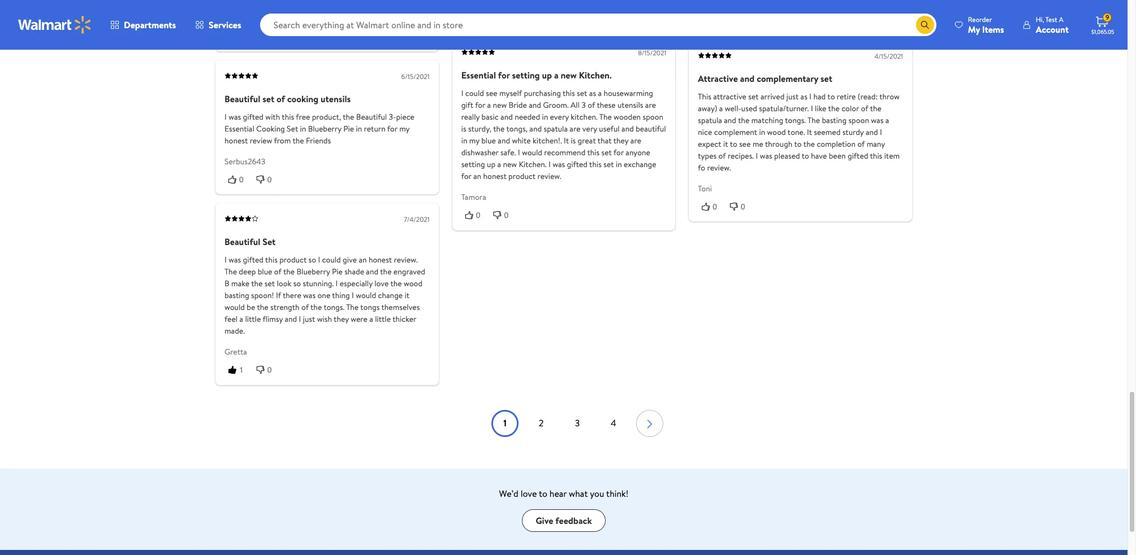 Task type: vqa. For each thing, say whether or not it's contained in the screenshot.
Shop now corresponding to This year's meal for less
no



Task type: describe. For each thing, give the bounding box(es) containing it.
of right types at right
[[719, 150, 726, 162]]

toni
[[698, 183, 712, 195]]

the right product,
[[343, 111, 354, 123]]

change
[[378, 290, 403, 302]]

have
[[811, 150, 827, 162]]

was up many
[[871, 115, 884, 126]]

there
[[283, 290, 301, 302]]

well-
[[725, 103, 741, 114]]

a up purchasing
[[554, 69, 559, 82]]

the down one
[[310, 302, 322, 313]]

love inside i was gifted this product so i could give an honest review. the deep blue of the blueberry pie shade and the engraved b make the set look so stunning. i especially love the wood basting spoon! if there was one thing i would change it would be the strength of the tongs. the tongs themselves feel a little flimsy and i just wish they were a little thicker made.
[[374, 278, 389, 290]]

be
[[247, 302, 255, 313]]

the up "b"
[[225, 267, 237, 278]]

tongs,
[[506, 123, 528, 135]]

wood inside i was gifted this product so i could give an honest review. the deep blue of the blueberry pie shade and the engraved b make the set look so stunning. i especially love the wood basting spoon! if there was one thing i would change it would be the strength of the tongs. the tongs themselves feel a little flimsy and i just wish they were a little thicker made.
[[404, 278, 422, 290]]

wish
[[317, 314, 332, 325]]

color
[[842, 103, 859, 114]]

gifted inside the i could see myself purchasing this set as a housewarming gift for a new bride and groom. all 3 of these utensils are really basic and needed in every kitchen. the wooden spoon is sturdy, the tongs, and spatula are very useful and beautiful in my blue and white kitchen!. it is great that they are dishwasher safe. i would recommend this set for anyone setting up a new kitchen.  i was gifted this set in exchange for an honest product review.
[[567, 159, 588, 170]]

honest inside i was gifted this product so i could give an honest review. the deep blue of the blueberry pie shade and the engraved b make the set look so stunning. i especially love the wood basting spoon! if there was one thing i would change it would be the strength of the tongs. the tongs themselves feel a little flimsy and i just wish they were a little thicker made.
[[369, 255, 392, 266]]

they inside i was gifted this product so i could give an honest review. the deep blue of the blueberry pie shade and the engraved b make the set look so stunning. i especially love the wood basting spoon! if there was one thing i would change it would be the strength of the tongs. the tongs themselves feel a little flimsy and i just wish they were a little thicker made.
[[334, 314, 349, 325]]

1 horizontal spatial so
[[309, 255, 316, 266]]

the up 'look'
[[283, 267, 295, 278]]

and down purchasing
[[529, 100, 541, 111]]

Walmart Site-Wide search field
[[260, 14, 936, 36]]

1 inside "link"
[[503, 417, 507, 430]]

2 vertical spatial are
[[630, 135, 641, 147]]

1 little from the left
[[245, 314, 261, 325]]

were
[[351, 314, 367, 325]]

engraved
[[393, 267, 425, 278]]

safe.
[[500, 147, 516, 159]]

thing
[[332, 290, 350, 302]]

3 inside the i could see myself purchasing this set as a housewarming gift for a new bride and groom. all 3 of these utensils are really basic and needed in every kitchen. the wooden spoon is sturdy, the tongs, and spatula are very useful and beautiful in my blue and white kitchen!. it is great that they are dishwasher safe. i would recommend this set for anyone setting up a new kitchen.  i was gifted this set in exchange for an honest product review.
[[582, 100, 586, 111]]

white
[[512, 135, 531, 147]]

see inside this attractive set arrived just as i had to retire (read: throw away) a well-used spatula/turner.  i like the color of the spatula and the matching tongs. the basting spoon was a nice complement in wood tone.  it seemed sturdy and i expect it to see me through to the completion of many types of recipes.  i was pleased to have been gifted this item fo review.
[[739, 139, 751, 150]]

attractive
[[713, 91, 746, 102]]

cooking
[[287, 93, 318, 105]]

completion
[[817, 139, 856, 150]]

feel
[[225, 314, 238, 325]]

reorder
[[968, 14, 992, 24]]

1 vertical spatial set
[[262, 236, 276, 248]]

was down me
[[760, 150, 772, 162]]

1 horizontal spatial setting
[[512, 69, 540, 82]]

for inside i was gifted with this free product, the beautiful 3-piece essential cooking set in blueberry pie  in return for my honest review from the friends
[[387, 123, 397, 135]]

i right thing
[[352, 290, 354, 302]]

basting inside this attractive set arrived just as i had to retire (read: throw away) a well-used spatula/turner.  i like the color of the spatula and the matching tongs. the basting spoon was a nice complement in wood tone.  it seemed sturdy and i expect it to see me through to the completion of many types of recipes.  i was pleased to have been gifted this item fo review.
[[822, 115, 847, 126]]

hear
[[550, 488, 567, 500]]

2
[[539, 417, 544, 430]]

make
[[231, 278, 249, 290]]

matching
[[751, 115, 783, 126]]

piece
[[396, 111, 414, 123]]

think!
[[606, 488, 629, 500]]

hi,
[[1036, 14, 1044, 24]]

give
[[536, 515, 553, 527]]

wood inside this attractive set arrived just as i had to retire (read: throw away) a well-used spatula/turner.  i like the color of the spatula and the matching tongs. the basting spoon was a nice complement in wood tone.  it seemed sturdy and i expect it to see me through to the completion of many types of recipes.  i was pleased to have been gifted this item fo review.
[[767, 127, 786, 138]]

1 horizontal spatial 1 button
[[461, 7, 489, 19]]

the up change
[[390, 278, 402, 290]]

and up safe.
[[498, 135, 510, 147]]

0 vertical spatial is
[[461, 123, 466, 135]]

recommend
[[544, 147, 585, 159]]

0 vertical spatial essential
[[461, 69, 496, 82]]

for up myself at the left of the page
[[498, 69, 510, 82]]

1 vertical spatial are
[[570, 123, 580, 135]]

9
[[1106, 13, 1109, 22]]

essential for setting up a new kitchen.
[[461, 69, 612, 82]]

the right like in the right of the page
[[828, 103, 840, 114]]

could inside the i could see myself purchasing this set as a housewarming gift for a new bride and groom. all 3 of these utensils are really basic and needed in every kitchen. the wooden spoon is sturdy, the tongs, and spatula are very useful and beautiful in my blue and white kitchen!. it is great that they are dishwasher safe. i would recommend this set for anyone setting up a new kitchen.  i was gifted this set in exchange for an honest product review.
[[465, 88, 484, 99]]

and down needed
[[529, 123, 542, 135]]

i could see myself purchasing this set as a housewarming gift for a new bride and groom. all 3 of these utensils are really basic and needed in every kitchen. the wooden spoon is sturdy, the tongs, and spatula are very useful and beautiful in my blue and white kitchen!. it is great that they are dishwasher safe. i would recommend this set for anyone setting up a new kitchen.  i was gifted this set in exchange for an honest product review.
[[461, 88, 666, 182]]

utensils inside the i could see myself purchasing this set as a housewarming gift for a new bride and groom. all 3 of these utensils are really basic and needed in every kitchen. the wooden spoon is sturdy, the tongs, and spatula are very useful and beautiful in my blue and white kitchen!. it is great that they are dishwasher safe. i would recommend this set for anyone setting up a new kitchen.  i was gifted this set in exchange for an honest product review.
[[618, 100, 643, 111]]

as inside this attractive set arrived just as i had to retire (read: throw away) a well-used spatula/turner.  i like the color of the spatula and the matching tongs. the basting spoon was a nice complement in wood tone.  it seemed sturdy and i expect it to see me through to the completion of many types of recipes.  i was pleased to have been gifted this item fo review.
[[801, 91, 807, 102]]

really
[[461, 112, 480, 123]]

blue inside i was gifted this product so i could give an honest review. the deep blue of the blueberry pie shade and the engraved b make the set look so stunning. i especially love the wood basting spoon! if there was one thing i would change it would be the strength of the tongs. the tongs themselves feel a little flimsy and i just wish they were a little thicker made.
[[258, 267, 272, 278]]

tone.
[[788, 127, 805, 138]]

many
[[867, 139, 885, 150]]

0 vertical spatial new
[[561, 69, 577, 82]]

the right from
[[293, 135, 304, 146]]

was left one
[[303, 290, 316, 302]]

an inside the i could see myself purchasing this set as a housewarming gift for a new bride and groom. all 3 of these utensils are really basic and needed in every kitchen. the wooden spoon is sturdy, the tongs, and spatula are very useful and beautiful in my blue and white kitchen!. it is great that they are dishwasher safe. i would recommend this set for anyone setting up a new kitchen.  i was gifted this set in exchange for an honest product review.
[[473, 171, 481, 182]]

and up 'tongs,'
[[500, 112, 513, 123]]

like
[[815, 103, 826, 114]]

0 vertical spatial are
[[645, 100, 656, 111]]

1 horizontal spatial kitchen.
[[579, 69, 612, 82]]

and down well-
[[724, 115, 736, 126]]

in left return
[[356, 123, 362, 135]]

of down sturdy
[[857, 139, 865, 150]]

tongs. inside this attractive set arrived just as i had to retire (read: throw away) a well-used spatula/turner.  i like the color of the spatula and the matching tongs. the basting spoon was a nice complement in wood tone.  it seemed sturdy and i expect it to see me through to the completion of many types of recipes.  i was pleased to have been gifted this item fo review.
[[785, 115, 806, 126]]

you
[[590, 488, 604, 500]]

test
[[1046, 14, 1057, 24]]

gifted inside i was gifted with this free product, the beautiful 3-piece essential cooking set in blueberry pie  in return for my honest review from the friends
[[243, 111, 264, 123]]

attractive
[[698, 72, 738, 85]]

it inside this attractive set arrived just as i had to retire (read: throw away) a well-used spatula/turner.  i like the color of the spatula and the matching tongs. the basting spoon was a nice complement in wood tone.  it seemed sturdy and i expect it to see me through to the completion of many types of recipes.  i was pleased to have been gifted this item fo review.
[[723, 139, 728, 150]]

of right strength
[[301, 302, 309, 313]]

my
[[968, 23, 980, 35]]

fo
[[698, 162, 705, 174]]

4/15/2021
[[874, 51, 903, 61]]

up inside the i could see myself purchasing this set as a housewarming gift for a new bride and groom. all 3 of these utensils are really basic and needed in every kitchen. the wooden spoon is sturdy, the tongs, and spatula are very useful and beautiful in my blue and white kitchen!. it is great that they are dishwasher safe. i would recommend this set for anyone setting up a new kitchen.  i was gifted this set in exchange for an honest product review.
[[487, 159, 495, 170]]

friends
[[306, 135, 331, 146]]

gift
[[461, 100, 473, 111]]

very
[[582, 123, 597, 135]]

the inside the i could see myself purchasing this set as a housewarming gift for a new bride and groom. all 3 of these utensils are really basic and needed in every kitchen. the wooden spoon is sturdy, the tongs, and spatula are very useful and beautiful in my blue and white kitchen!. it is great that they are dishwasher safe. i would recommend this set for anyone setting up a new kitchen.  i was gifted this set in exchange for an honest product review.
[[599, 112, 612, 123]]

throw
[[879, 91, 900, 102]]

what
[[569, 488, 588, 500]]

the down used
[[738, 115, 749, 126]]

1 horizontal spatial love
[[521, 488, 537, 500]]

feedback
[[555, 515, 592, 527]]

2 link
[[528, 410, 555, 438]]

b
[[225, 278, 229, 290]]

i up thing
[[336, 278, 338, 290]]

seemed
[[814, 127, 840, 138]]

1 link
[[491, 410, 519, 438]]

gifted inside i was gifted this product so i could give an honest review. the deep blue of the blueberry pie shade and the engraved b make the set look so stunning. i especially love the wood basting spoon! if there was one thing i would change it would be the strength of the tongs. the tongs themselves feel a little flimsy and i just wish they were a little thicker made.
[[243, 255, 264, 266]]

1 horizontal spatial would
[[356, 290, 376, 302]]

especially
[[340, 278, 373, 290]]

and up many
[[866, 127, 878, 138]]

been
[[829, 150, 846, 162]]

beautiful for beautiful set
[[225, 236, 260, 248]]

to left have
[[802, 150, 809, 162]]

setting inside the i could see myself purchasing this set as a housewarming gift for a new bride and groom. all 3 of these utensils are really basic and needed in every kitchen. the wooden spoon is sturdy, the tongs, and spatula are very useful and beautiful in my blue and white kitchen!. it is great that they are dishwasher safe. i would recommend this set for anyone setting up a new kitchen.  i was gifted this set in exchange for an honest product review.
[[461, 159, 485, 170]]

1 vertical spatial so
[[293, 278, 301, 290]]

4 link
[[600, 410, 627, 438]]

it inside the i could see myself purchasing this set as a housewarming gift for a new bride and groom. all 3 of these utensils are really basic and needed in every kitchen. the wooden spoon is sturdy, the tongs, and spatula are very useful and beautiful in my blue and white kitchen!. it is great that they are dishwasher safe. i would recommend this set for anyone setting up a new kitchen.  i was gifted this set in exchange for an honest product review.
[[564, 135, 569, 147]]

for up tamora at the left top of the page
[[461, 171, 471, 182]]

review. inside the i could see myself purchasing this set as a housewarming gift for a new bride and groom. all 3 of these utensils are really basic and needed in every kitchen. the wooden spoon is sturdy, the tongs, and spatula are very useful and beautiful in my blue and white kitchen!. it is great that they are dishwasher safe. i would recommend this set for anyone setting up a new kitchen.  i was gifted this set in exchange for an honest product review.
[[537, 171, 561, 182]]

9 $1,065.05
[[1091, 13, 1114, 36]]

it inside i was gifted this product so i could give an honest review. the deep blue of the blueberry pie shade and the engraved b make the set look so stunning. i especially love the wood basting spoon! if there was one thing i would change it would be the strength of the tongs. the tongs themselves feel a little flimsy and i just wish they were a little thicker made.
[[405, 290, 409, 302]]

0 horizontal spatial 1 button
[[225, 365, 253, 376]]

complement
[[714, 127, 757, 138]]

a right the feel at the bottom left of the page
[[239, 314, 243, 325]]

product inside the i could see myself purchasing this set as a housewarming gift for a new bride and groom. all 3 of these utensils are really basic and needed in every kitchen. the wooden spoon is sturdy, the tongs, and spatula are very useful and beautiful in my blue and white kitchen!. it is great that they are dishwasher safe. i would recommend this set for anyone setting up a new kitchen.  i was gifted this set in exchange for an honest product review.
[[508, 171, 536, 182]]

set inside this attractive set arrived just as i had to retire (read: throw away) a well-used spatula/turner.  i like the color of the spatula and the matching tongs. the basting spoon was a nice complement in wood tone.  it seemed sturdy and i expect it to see me through to the completion of many types of recipes.  i was pleased to have been gifted this item fo review.
[[748, 91, 759, 102]]

this inside this attractive set arrived just as i had to retire (read: throw away) a well-used spatula/turner.  i like the color of the spatula and the matching tongs. the basting spoon was a nice complement in wood tone.  it seemed sturdy and i expect it to see me through to the completion of many types of recipes.  i was pleased to have been gifted this item fo review.
[[870, 150, 882, 162]]

sturdy,
[[468, 123, 491, 135]]

from
[[274, 135, 291, 146]]

themselves
[[381, 302, 420, 313]]

kitchen.
[[571, 112, 598, 123]]

i left had at the top of the page
[[809, 91, 812, 102]]

to down tone.
[[794, 139, 802, 150]]

1 horizontal spatial up
[[542, 69, 552, 82]]

deep
[[239, 267, 256, 278]]

i down strength
[[299, 314, 301, 325]]

in left exchange
[[616, 159, 622, 170]]

just inside i was gifted this product so i could give an honest review. the deep blue of the blueberry pie shade and the engraved b make the set look so stunning. i especially love the wood basting spoon! if there was one thing i would change it would be the strength of the tongs. the tongs themselves feel a little flimsy and i just wish they were a little thicker made.
[[303, 314, 315, 325]]

basic
[[482, 112, 499, 123]]

main content containing essential for setting up a new kitchen.
[[215, 0, 912, 438]]

this
[[698, 91, 711, 102]]

gretta
[[225, 347, 247, 358]]

walmart image
[[18, 16, 92, 34]]

in down the free
[[300, 123, 306, 135]]

flimsy
[[263, 314, 283, 325]]

blueberry inside i was gifted with this free product, the beautiful 3-piece essential cooking set in blueberry pie  in return for my honest review from the friends
[[308, 123, 341, 135]]

spoon!
[[251, 290, 274, 302]]

pie inside i was gifted this product so i could give an honest review. the deep blue of the blueberry pie shade and the engraved b make the set look so stunning. i especially love the wood basting spoon! if there was one thing i would change it would be the strength of the tongs. the tongs themselves feel a little flimsy and i just wish they were a little thicker made.
[[332, 267, 343, 278]]

1 horizontal spatial is
[[571, 135, 576, 147]]

housewarming
[[604, 88, 653, 99]]

0 horizontal spatial 1
[[239, 366, 244, 375]]

beautiful
[[636, 123, 666, 135]]

one
[[318, 290, 330, 302]]

to down complement in the right of the page
[[730, 139, 737, 150]]

gifted inside this attractive set arrived just as i had to retire (read: throw away) a well-used spatula/turner.  i like the color of the spatula and the matching tongs. the basting spoon was a nice complement in wood tone.  it seemed sturdy and i expect it to see me through to the completion of many types of recipes.  i was pleased to have been gifted this item fo review.
[[848, 150, 868, 162]]

for left anyone
[[614, 147, 624, 159]]

bride
[[509, 100, 527, 111]]

great
[[578, 135, 596, 147]]

as inside the i could see myself purchasing this set as a housewarming gift for a new bride and groom. all 3 of these utensils are really basic and needed in every kitchen. the wooden spoon is sturdy, the tongs, and spatula are very useful and beautiful in my blue and white kitchen!. it is great that they are dishwasher safe. i would recommend this set for anyone setting up a new kitchen.  i was gifted this set in exchange for an honest product review.
[[589, 88, 596, 99]]

$1,065.05
[[1091, 28, 1114, 36]]

this inside i was gifted with this free product, the beautiful 3-piece essential cooking set in blueberry pie  in return for my honest review from the friends
[[282, 111, 294, 123]]

i up stunning. at the bottom of page
[[318, 255, 320, 266]]

the up have
[[803, 139, 815, 150]]

in left every
[[542, 112, 548, 123]]

account
[[1036, 23, 1069, 35]]

give
[[343, 255, 357, 266]]

myself
[[499, 88, 522, 99]]

0 horizontal spatial utensils
[[321, 93, 351, 105]]

i down recommend
[[549, 159, 551, 170]]

a up basic
[[487, 100, 491, 111]]

and down wooden
[[622, 123, 634, 135]]

this inside i was gifted this product so i could give an honest review. the deep blue of the blueberry pie shade and the engraved b make the set look so stunning. i especially love the wood basting spoon! if there was one thing i would change it would be the strength of the tongs. the tongs themselves feel a little flimsy and i just wish they were a little thicker made.
[[265, 255, 278, 266]]

Search search field
[[260, 14, 936, 36]]

had
[[813, 91, 826, 102]]

and right shade
[[366, 267, 378, 278]]

1 vertical spatial 3
[[575, 417, 580, 430]]

2 vertical spatial new
[[503, 159, 517, 170]]

the right be
[[257, 302, 268, 313]]

tongs
[[360, 302, 380, 313]]

shade
[[344, 267, 364, 278]]

i down me
[[756, 150, 758, 162]]



Task type: locate. For each thing, give the bounding box(es) containing it.
1 horizontal spatial they
[[613, 135, 629, 147]]

are up beautiful
[[645, 100, 656, 111]]

groom.
[[543, 100, 569, 111]]

0 vertical spatial could
[[465, 88, 484, 99]]

1 vertical spatial my
[[469, 135, 479, 147]]

2 vertical spatial honest
[[369, 255, 392, 266]]

of down (read:
[[861, 103, 868, 114]]

product inside i was gifted this product so i could give an honest review. the deep blue of the blueberry pie shade and the engraved b make the set look so stunning. i especially love the wood basting spoon! if there was one thing i would change it would be the strength of the tongs. the tongs themselves feel a little flimsy and i just wish they were a little thicker made.
[[279, 255, 307, 266]]

departments
[[124, 19, 176, 31]]

0 vertical spatial blueberry
[[308, 123, 341, 135]]

2 horizontal spatial 1
[[503, 417, 507, 430]]

as up kitchen.
[[589, 88, 596, 99]]

set
[[820, 72, 832, 85], [577, 88, 587, 99], [748, 91, 759, 102], [262, 93, 274, 105], [601, 147, 612, 159], [604, 159, 614, 170], [265, 278, 275, 290]]

my down "sturdy,"
[[469, 135, 479, 147]]

the inside the i could see myself purchasing this set as a housewarming gift for a new bride and groom. all 3 of these utensils are really basic and needed in every kitchen. the wooden spoon is sturdy, the tongs, and spatula are very useful and beautiful in my blue and white kitchen!. it is great that they are dishwasher safe. i would recommend this set for anyone setting up a new kitchen.  i was gifted this set in exchange for an honest product review.
[[493, 123, 505, 135]]

0 horizontal spatial up
[[487, 159, 495, 170]]

kitchen. up these
[[579, 69, 612, 82]]

1 vertical spatial tongs.
[[324, 302, 345, 313]]

honest inside i was gifted with this free product, the beautiful 3-piece essential cooking set in blueberry pie  in return for my honest review from the friends
[[225, 135, 248, 146]]

it inside this attractive set arrived just as i had to retire (read: throw away) a well-used spatula/turner.  i like the color of the spatula and the matching tongs. the basting spoon was a nice complement in wood tone.  it seemed sturdy and i expect it to see me through to the completion of many types of recipes.  i was pleased to have been gifted this item fo review.
[[807, 127, 812, 138]]

reorder my items
[[968, 14, 1004, 35]]

1 vertical spatial honest
[[483, 171, 507, 182]]

give feedback button
[[522, 510, 606, 533]]

as
[[589, 88, 596, 99], [801, 91, 807, 102]]

1 horizontal spatial just
[[786, 91, 799, 102]]

8/15/2021
[[638, 48, 666, 58]]

my
[[399, 123, 410, 135], [469, 135, 479, 147]]

just inside this attractive set arrived just as i had to retire (read: throw away) a well-used spatula/turner.  i like the color of the spatula and the matching tongs. the basting spoon was a nice complement in wood tone.  it seemed sturdy and i expect it to see me through to the completion of many types of recipes.  i was pleased to have been gifted this item fo review.
[[786, 91, 799, 102]]

1 vertical spatial see
[[739, 139, 751, 150]]

1 horizontal spatial essential
[[461, 69, 496, 82]]

blue up dishwasher
[[481, 135, 496, 147]]

item
[[884, 150, 900, 162]]

an right give
[[359, 255, 367, 266]]

beautiful for beautiful set of cooking utensils
[[225, 93, 260, 105]]

for down 3-
[[387, 123, 397, 135]]

of up kitchen.
[[588, 100, 595, 111]]

0 vertical spatial my
[[399, 123, 410, 135]]

spatula down away) at the right top
[[698, 115, 722, 126]]

set inside i was gifted with this free product, the beautiful 3-piece essential cooking set in blueberry pie  in return for my honest review from the friends
[[287, 123, 298, 135]]

arrived
[[761, 91, 785, 102]]

i right safe.
[[518, 147, 520, 159]]

0 vertical spatial product
[[508, 171, 536, 182]]

0 horizontal spatial love
[[374, 278, 389, 290]]

with
[[265, 111, 280, 123]]

they right that
[[613, 135, 629, 147]]

4
[[611, 417, 616, 430]]

0 horizontal spatial it
[[405, 290, 409, 302]]

nice
[[698, 127, 712, 138]]

set
[[287, 123, 298, 135], [262, 236, 276, 248]]

i up gift at the top left of page
[[461, 88, 463, 99]]

little
[[245, 314, 261, 325], [375, 314, 391, 325]]

kitchen.
[[579, 69, 612, 82], [519, 159, 547, 170]]

wood up through
[[767, 127, 786, 138]]

basting inside i was gifted this product so i could give an honest review. the deep blue of the blueberry pie shade and the engraved b make the set look so stunning. i especially love the wood basting spoon! if there was one thing i would change it would be the strength of the tongs. the tongs themselves feel a little flimsy and i just wish they were a little thicker made.
[[225, 290, 249, 302]]

pie inside i was gifted with this free product, the beautiful 3-piece essential cooking set in blueberry pie  in return for my honest review from the friends
[[343, 123, 354, 135]]

my down piece
[[399, 123, 410, 135]]

expect
[[698, 139, 721, 150]]

are up anyone
[[630, 135, 641, 147]]

was down recommend
[[553, 159, 565, 170]]

2 little from the left
[[375, 314, 391, 325]]

free
[[296, 111, 310, 123]]

a
[[554, 69, 559, 82], [598, 88, 602, 99], [487, 100, 491, 111], [719, 103, 723, 114], [885, 115, 889, 126], [497, 159, 501, 170], [239, 314, 243, 325], [369, 314, 373, 325]]

0 horizontal spatial spoon
[[643, 112, 663, 123]]

1 vertical spatial just
[[303, 314, 315, 325]]

the down (read:
[[870, 103, 882, 114]]

dishwasher
[[461, 147, 499, 159]]

exchange
[[624, 159, 656, 170]]

2 horizontal spatial are
[[645, 100, 656, 111]]

0 horizontal spatial see
[[486, 88, 497, 99]]

in up me
[[759, 127, 765, 138]]

0 vertical spatial love
[[374, 278, 389, 290]]

1 horizontal spatial pie
[[343, 123, 354, 135]]

wood
[[767, 127, 786, 138], [404, 278, 422, 290]]

and down strength
[[285, 314, 297, 325]]

could up gift at the top left of page
[[465, 88, 484, 99]]

blueberry inside i was gifted this product so i could give an honest review. the deep blue of the blueberry pie shade and the engraved b make the set look so stunning. i especially love the wood basting spoon! if there was one thing i would change it would be the strength of the tongs. the tongs themselves feel a little flimsy and i just wish they were a little thicker made.
[[297, 267, 330, 278]]

0 vertical spatial set
[[287, 123, 298, 135]]

up down dishwasher
[[487, 159, 495, 170]]

every
[[550, 112, 569, 123]]

was inside i was gifted with this free product, the beautiful 3-piece essential cooking set in blueberry pie  in return for my honest review from the friends
[[229, 111, 241, 123]]

strength
[[270, 302, 299, 313]]

0 vertical spatial see
[[486, 88, 497, 99]]

the inside this attractive set arrived just as i had to retire (read: throw away) a well-used spatula/turner.  i like the color of the spatula and the matching tongs. the basting spoon was a nice complement in wood tone.  it seemed sturdy and i expect it to see me through to the completion of many types of recipes.  i was pleased to have been gifted this item fo review.
[[808, 115, 820, 126]]

i inside i was gifted with this free product, the beautiful 3-piece essential cooking set in blueberry pie  in return for my honest review from the friends
[[225, 111, 227, 123]]

0 vertical spatial would
[[522, 147, 542, 159]]

0 horizontal spatial product
[[279, 255, 307, 266]]

0 vertical spatial just
[[786, 91, 799, 102]]

we'd love to hear what you think!
[[499, 488, 629, 500]]

the up spoon!
[[251, 278, 263, 290]]

i was gifted this product so i could give an honest review. the deep blue of the blueberry pie shade and the engraved b make the set look so stunning. i especially love the wood basting spoon! if there was one thing i would change it would be the strength of the tongs. the tongs themselves feel a little flimsy and i just wish they were a little thicker made.
[[225, 255, 425, 337]]

me
[[753, 139, 763, 150]]

1 vertical spatial essential
[[225, 123, 254, 135]]

review. down recommend
[[537, 171, 561, 182]]

they right wish on the left of page
[[334, 314, 349, 325]]

1 horizontal spatial wood
[[767, 127, 786, 138]]

was left "with"
[[229, 111, 241, 123]]

review.
[[707, 162, 731, 174], [537, 171, 561, 182], [394, 255, 418, 266]]

was inside the i could see myself purchasing this set as a housewarming gift for a new bride and groom. all 3 of these utensils are really basic and needed in every kitchen. the wooden spoon is sturdy, the tongs, and spatula are very useful and beautiful in my blue and white kitchen!. it is great that they are dishwasher safe. i would recommend this set for anyone setting up a new kitchen.  i was gifted this set in exchange for an honest product review.
[[553, 159, 565, 170]]

1 horizontal spatial blue
[[481, 135, 496, 147]]

spoon inside the i could see myself purchasing this set as a housewarming gift for a new bride and groom. all 3 of these utensils are really basic and needed in every kitchen. the wooden spoon is sturdy, the tongs, and spatula are very useful and beautiful in my blue and white kitchen!. it is great that they are dishwasher safe. i would recommend this set for anyone setting up a new kitchen.  i was gifted this set in exchange for an honest product review.
[[643, 112, 663, 123]]

a
[[1059, 14, 1063, 24]]

spatula inside this attractive set arrived just as i had to retire (read: throw away) a well-used spatula/turner.  i like the color of the spatula and the matching tongs. the basting spoon was a nice complement in wood tone.  it seemed sturdy and i expect it to see me through to the completion of many types of recipes.  i was pleased to have been gifted this item fo review.
[[698, 115, 722, 126]]

0 vertical spatial so
[[309, 255, 316, 266]]

0 horizontal spatial little
[[245, 314, 261, 325]]

see up recipes.
[[739, 139, 751, 150]]

in inside this attractive set arrived just as i had to retire (read: throw away) a well-used spatula/turner.  i like the color of the spatula and the matching tongs. the basting spoon was a nice complement in wood tone.  it seemed sturdy and i expect it to see me through to the completion of many types of recipes.  i was pleased to have been gifted this item fo review.
[[759, 127, 765, 138]]

blue inside the i could see myself purchasing this set as a housewarming gift for a new bride and groom. all 3 of these utensils are really basic and needed in every kitchen. the wooden spoon is sturdy, the tongs, and spatula are very useful and beautiful in my blue and white kitchen!. it is great that they are dishwasher safe. i would recommend this set for anyone setting up a new kitchen.  i was gifted this set in exchange for an honest product review.
[[481, 135, 496, 147]]

blueberry up stunning. at the bottom of page
[[297, 267, 330, 278]]

essential up review
[[225, 123, 254, 135]]

i left like in the right of the page
[[811, 103, 813, 114]]

just
[[786, 91, 799, 102], [303, 314, 315, 325]]

gifted down recommend
[[567, 159, 588, 170]]

0 horizontal spatial is
[[461, 123, 466, 135]]

1 vertical spatial up
[[487, 159, 495, 170]]

6/15/2021
[[401, 72, 430, 81]]

0 vertical spatial setting
[[512, 69, 540, 82]]

away)
[[698, 103, 717, 114]]

my inside i was gifted with this free product, the beautiful 3-piece essential cooking set in blueberry pie  in return for my honest review from the friends
[[399, 123, 410, 135]]

is
[[461, 123, 466, 135], [571, 135, 576, 147]]

1 vertical spatial could
[[322, 255, 341, 266]]

product down safe.
[[508, 171, 536, 182]]

1 vertical spatial beautiful
[[356, 111, 387, 123]]

pie left shade
[[332, 267, 343, 278]]

complementary
[[757, 72, 818, 85]]

1 horizontal spatial as
[[801, 91, 807, 102]]

the up were
[[346, 302, 359, 313]]

1 vertical spatial basting
[[225, 290, 249, 302]]

beautiful up deep
[[225, 236, 260, 248]]

the left engraved
[[380, 267, 392, 278]]

the
[[599, 112, 612, 123], [808, 115, 820, 126], [225, 267, 237, 278], [346, 302, 359, 313]]

beautiful inside i was gifted with this free product, the beautiful 3-piece essential cooking set in blueberry pie  in return for my honest review from the friends
[[356, 111, 387, 123]]

of up 'look'
[[274, 267, 281, 278]]

search icon image
[[921, 20, 930, 29]]

was up deep
[[229, 255, 241, 266]]

3 link
[[564, 410, 591, 438]]

up
[[542, 69, 552, 82], [487, 159, 495, 170]]

so up stunning. at the bottom of page
[[309, 255, 316, 266]]

1 vertical spatial they
[[334, 314, 349, 325]]

tamora
[[461, 192, 486, 203]]

i up "b"
[[225, 255, 227, 266]]

0 vertical spatial honest
[[225, 135, 248, 146]]

0 vertical spatial tongs.
[[785, 115, 806, 126]]

0 vertical spatial kitchen.
[[579, 69, 612, 82]]

1 horizontal spatial an
[[473, 171, 481, 182]]

0 vertical spatial an
[[473, 171, 481, 182]]

love right we'd
[[521, 488, 537, 500]]

items
[[982, 23, 1004, 35]]

1 vertical spatial new
[[493, 100, 507, 111]]

0 horizontal spatial they
[[334, 314, 349, 325]]

they inside the i could see myself purchasing this set as a housewarming gift for a new bride and groom. all 3 of these utensils are really basic and needed in every kitchen. the wooden spoon is sturdy, the tongs, and spatula are very useful and beautiful in my blue and white kitchen!. it is great that they are dishwasher safe. i would recommend this set for anyone setting up a new kitchen.  i was gifted this set in exchange for an honest product review.
[[613, 135, 629, 147]]

next page image
[[643, 415, 657, 434]]

1 vertical spatial pie
[[332, 267, 343, 278]]

a down the tongs
[[369, 314, 373, 325]]

0 horizontal spatial blue
[[258, 267, 272, 278]]

are
[[645, 100, 656, 111], [570, 123, 580, 135], [630, 135, 641, 147]]

my inside the i could see myself purchasing this set as a housewarming gift for a new bride and groom. all 3 of these utensils are really basic and needed in every kitchen. the wooden spoon is sturdy, the tongs, and spatula are very useful and beautiful in my blue and white kitchen!. it is great that they are dishwasher safe. i would recommend this set for anyone setting up a new kitchen.  i was gifted this set in exchange for an honest product review.
[[469, 135, 479, 147]]

utensils
[[321, 93, 351, 105], [618, 100, 643, 111]]

spatula inside the i could see myself purchasing this set as a housewarming gift for a new bride and groom. all 3 of these utensils are really basic and needed in every kitchen. the wooden spoon is sturdy, the tongs, and spatula are very useful and beautiful in my blue and white kitchen!. it is great that they are dishwasher safe. i would recommend this set for anyone setting up a new kitchen.  i was gifted this set in exchange for an honest product review.
[[544, 123, 568, 135]]

a left well-
[[719, 103, 723, 114]]

this
[[563, 88, 575, 99], [282, 111, 294, 123], [587, 147, 600, 159], [870, 150, 882, 162], [589, 159, 602, 170], [265, 255, 278, 266]]

0 horizontal spatial honest
[[225, 135, 248, 146]]

blueberry
[[308, 123, 341, 135], [297, 267, 330, 278]]

review. inside i was gifted this product so i could give an honest review. the deep blue of the blueberry pie shade and the engraved b make the set look so stunning. i especially love the wood basting spoon! if there was one thing i would change it would be the strength of the tongs. the tongs themselves feel a little flimsy and i just wish they were a little thicker made.
[[394, 255, 418, 266]]

spoon up sturdy
[[848, 115, 869, 126]]

a up these
[[598, 88, 602, 99]]

a down throw
[[885, 115, 889, 126]]

0 vertical spatial 1 button
[[461, 7, 489, 19]]

look
[[277, 278, 291, 290]]

in
[[542, 112, 548, 123], [300, 123, 306, 135], [356, 123, 362, 135], [759, 127, 765, 138], [461, 135, 467, 147], [616, 159, 622, 170]]

product
[[508, 171, 536, 182], [279, 255, 307, 266]]

1 vertical spatial would
[[356, 290, 376, 302]]

1 horizontal spatial product
[[508, 171, 536, 182]]

review
[[250, 135, 272, 146]]

0 vertical spatial it
[[723, 139, 728, 150]]

0 horizontal spatial tongs.
[[324, 302, 345, 313]]

would inside the i could see myself purchasing this set as a housewarming gift for a new bride and groom. all 3 of these utensils are really basic and needed in every kitchen. the wooden spoon is sturdy, the tongs, and spatula are very useful and beautiful in my blue and white kitchen!. it is great that they are dishwasher safe. i would recommend this set for anyone setting up a new kitchen.  i was gifted this set in exchange for an honest product review.
[[522, 147, 542, 159]]

0 horizontal spatial 3
[[575, 417, 580, 430]]

1 vertical spatial love
[[521, 488, 537, 500]]

2 horizontal spatial would
[[522, 147, 542, 159]]

as left had at the top of the page
[[801, 91, 807, 102]]

0 vertical spatial beautiful
[[225, 93, 260, 105]]

in up dishwasher
[[461, 135, 467, 147]]

review. inside this attractive set arrived just as i had to retire (read: throw away) a well-used spatula/turner.  i like the color of the spatula and the matching tongs. the basting spoon was a nice complement in wood tone.  it seemed sturdy and i expect it to see me through to the completion of many types of recipes.  i was pleased to have been gifted this item fo review.
[[707, 162, 731, 174]]

attractive and complementary set
[[698, 72, 832, 85]]

so
[[309, 255, 316, 266], [293, 278, 301, 290]]

beautiful set of cooking utensils
[[225, 93, 351, 105]]

of
[[277, 93, 285, 105], [588, 100, 595, 111], [861, 103, 868, 114], [857, 139, 865, 150], [719, 150, 726, 162], [274, 267, 281, 278], [301, 302, 309, 313]]

kitchen. down white
[[519, 159, 547, 170]]

0 horizontal spatial as
[[589, 88, 596, 99]]

0 vertical spatial pie
[[343, 123, 354, 135]]

i up many
[[880, 127, 882, 138]]

1 horizontal spatial utensils
[[618, 100, 643, 111]]

1 horizontal spatial spatula
[[698, 115, 722, 126]]

the down basic
[[493, 123, 505, 135]]

see inside the i could see myself purchasing this set as a housewarming gift for a new bride and groom. all 3 of these utensils are really basic and needed in every kitchen. the wooden spoon is sturdy, the tongs, and spatula are very useful and beautiful in my blue and white kitchen!. it is great that they are dishwasher safe. i would recommend this set for anyone setting up a new kitchen.  i was gifted this set in exchange for an honest product review.
[[486, 88, 497, 99]]

essential inside i was gifted with this free product, the beautiful 3-piece essential cooking set in blueberry pie  in return for my honest review from the friends
[[225, 123, 254, 135]]

tongs. down thing
[[324, 302, 345, 313]]

would up the feel at the bottom left of the page
[[225, 302, 245, 313]]

1 vertical spatial setting
[[461, 159, 485, 170]]

1 horizontal spatial little
[[375, 314, 391, 325]]

to right had at the top of the page
[[827, 91, 835, 102]]

gifted left "with"
[[243, 111, 264, 123]]

i was gifted with this free product, the beautiful 3-piece essential cooking set in blueberry pie  in return for my honest review from the friends
[[225, 111, 414, 146]]

0 horizontal spatial review.
[[394, 255, 418, 266]]

tongs.
[[785, 115, 806, 126], [324, 302, 345, 313]]

spatula down every
[[544, 123, 568, 135]]

it up recommend
[[564, 135, 569, 147]]

it right tone.
[[807, 127, 812, 138]]

0 horizontal spatial my
[[399, 123, 410, 135]]

if
[[276, 290, 281, 302]]

a down safe.
[[497, 159, 501, 170]]

tongs. inside i was gifted this product so i could give an honest review. the deep blue of the blueberry pie shade and the engraved b make the set look so stunning. i especially love the wood basting spoon! if there was one thing i would change it would be the strength of the tongs. the tongs themselves feel a little flimsy and i just wish they were a little thicker made.
[[324, 302, 345, 313]]

wooden
[[614, 112, 641, 123]]

services
[[209, 19, 241, 31]]

and up attractive
[[740, 72, 755, 85]]

0
[[504, 8, 509, 18], [713, 12, 717, 21], [741, 12, 745, 21], [239, 32, 244, 41], [267, 32, 272, 41], [239, 175, 244, 184], [267, 175, 272, 184], [713, 202, 717, 211], [741, 202, 745, 211], [476, 211, 480, 220], [504, 211, 509, 220], [267, 366, 272, 375]]

are left the very
[[570, 123, 580, 135]]

spoon inside this attractive set arrived just as i had to retire (read: throw away) a well-used spatula/turner.  i like the color of the spatula and the matching tongs. the basting spoon was a nice complement in wood tone.  it seemed sturdy and i expect it to see me through to the completion of many types of recipes.  i was pleased to have been gifted this item fo review.
[[848, 115, 869, 126]]

0 horizontal spatial would
[[225, 302, 245, 313]]

all
[[571, 100, 580, 111]]

to left hear
[[539, 488, 547, 500]]

just left wish on the left of page
[[303, 314, 315, 325]]

lacey
[[225, 13, 244, 24]]

1 button
[[461, 7, 489, 19], [225, 365, 253, 376]]

an inside i was gifted this product so i could give an honest review. the deep blue of the blueberry pie shade and the engraved b make the set look so stunning. i especially love the wood basting spoon! if there was one thing i would change it would be the strength of the tongs. the tongs themselves feel a little flimsy and i just wish they were a little thicker made.
[[359, 255, 367, 266]]

needed
[[515, 112, 540, 123]]

little down be
[[245, 314, 261, 325]]

2 vertical spatial would
[[225, 302, 245, 313]]

is down the really
[[461, 123, 466, 135]]

3-
[[389, 111, 396, 123]]

1 vertical spatial blueberry
[[297, 267, 330, 278]]

0 horizontal spatial basting
[[225, 290, 249, 302]]

0 horizontal spatial just
[[303, 314, 315, 325]]

1 vertical spatial product
[[279, 255, 307, 266]]

1 horizontal spatial set
[[287, 123, 298, 135]]

pie
[[343, 123, 354, 135], [332, 267, 343, 278]]

2 vertical spatial beautiful
[[225, 236, 260, 248]]

kitchen!.
[[533, 135, 562, 147]]

1 horizontal spatial it
[[723, 139, 728, 150]]

1 vertical spatial kitchen.
[[519, 159, 547, 170]]

these
[[597, 100, 616, 111]]

0 vertical spatial wood
[[767, 127, 786, 138]]

the down like in the right of the page
[[808, 115, 820, 126]]

for right gift at the top left of page
[[475, 100, 485, 111]]

1 horizontal spatial review.
[[537, 171, 561, 182]]

0 vertical spatial they
[[613, 135, 629, 147]]

we'd
[[499, 488, 518, 500]]

could inside i was gifted this product so i could give an honest review. the deep blue of the blueberry pie shade and the engraved b make the set look so stunning. i especially love the wood basting spoon! if there was one thing i would change it would be the strength of the tongs. the tongs themselves feel a little flimsy and i just wish they were a little thicker made.
[[322, 255, 341, 266]]

1 horizontal spatial my
[[469, 135, 479, 147]]

of up "with"
[[277, 93, 285, 105]]

the down these
[[599, 112, 612, 123]]

of inside the i could see myself purchasing this set as a housewarming gift for a new bride and groom. all 3 of these utensils are really basic and needed in every kitchen. the wooden spoon is sturdy, the tongs, and spatula are very useful and beautiful in my blue and white kitchen!. it is great that they are dishwasher safe. i would recommend this set for anyone setting up a new kitchen.  i was gifted this set in exchange for an honest product review.
[[588, 100, 595, 111]]

set inside i was gifted this product so i could give an honest review. the deep blue of the blueberry pie shade and the engraved b make the set look so stunning. i especially love the wood basting spoon! if there was one thing i would change it would be the strength of the tongs. the tongs themselves feel a little flimsy and i just wish they were a little thicker made.
[[265, 278, 275, 290]]

purchasing
[[524, 88, 561, 99]]

beautiful
[[225, 93, 260, 105], [356, 111, 387, 123], [225, 236, 260, 248]]

services button
[[186, 11, 251, 38]]

the
[[828, 103, 840, 114], [870, 103, 882, 114], [343, 111, 354, 123], [738, 115, 749, 126], [493, 123, 505, 135], [293, 135, 304, 146], [803, 139, 815, 150], [283, 267, 295, 278], [380, 267, 392, 278], [251, 278, 263, 290], [390, 278, 402, 290], [257, 302, 268, 313], [310, 302, 322, 313]]

0 horizontal spatial setting
[[461, 159, 485, 170]]

cooking
[[256, 123, 285, 135]]

see
[[486, 88, 497, 99], [739, 139, 751, 150]]

kitchen. inside the i could see myself purchasing this set as a housewarming gift for a new bride and groom. all 3 of these utensils are really basic and needed in every kitchen. the wooden spoon is sturdy, the tongs, and spatula are very useful and beautiful in my blue and white kitchen!. it is great that they are dishwasher safe. i would recommend this set for anyone setting up a new kitchen.  i was gifted this set in exchange for an honest product review.
[[519, 159, 547, 170]]

was
[[229, 111, 241, 123], [871, 115, 884, 126], [760, 150, 772, 162], [553, 159, 565, 170], [229, 255, 241, 266], [303, 290, 316, 302]]

wood down engraved
[[404, 278, 422, 290]]

review. down types at right
[[707, 162, 731, 174]]

0 vertical spatial 1
[[476, 8, 480, 18]]

0 horizontal spatial set
[[262, 236, 276, 248]]

main content
[[215, 0, 912, 438]]

new up basic
[[493, 100, 507, 111]]

it down complement in the right of the page
[[723, 139, 728, 150]]

for
[[498, 69, 510, 82], [475, 100, 485, 111], [387, 123, 397, 135], [614, 147, 624, 159], [461, 171, 471, 182]]

see left myself at the left of the page
[[486, 88, 497, 99]]

blue right deep
[[258, 267, 272, 278]]

honest inside the i could see myself purchasing this set as a housewarming gift for a new bride and groom. all 3 of these utensils are really basic and needed in every kitchen. the wooden spoon is sturdy, the tongs, and spatula are very useful and beautiful in my blue and white kitchen!. it is great that they are dishwasher safe. i would recommend this set for anyone setting up a new kitchen.  i was gifted this set in exchange for an honest product review.
[[483, 171, 507, 182]]

beautiful up return
[[356, 111, 387, 123]]

0 horizontal spatial essential
[[225, 123, 254, 135]]

0 horizontal spatial spatula
[[544, 123, 568, 135]]

basting
[[822, 115, 847, 126], [225, 290, 249, 302]]

0 horizontal spatial it
[[564, 135, 569, 147]]

give feedback
[[536, 515, 592, 527]]

set up from
[[287, 123, 298, 135]]



